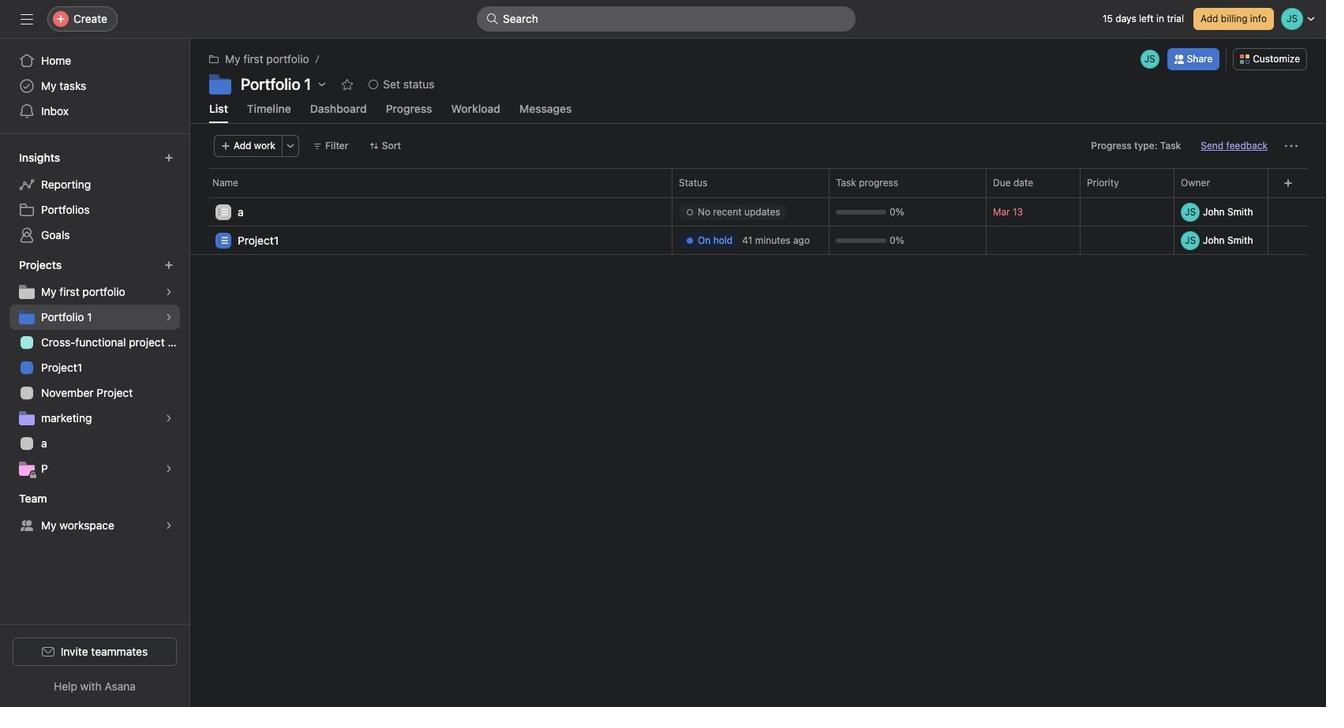 Task type: describe. For each thing, give the bounding box(es) containing it.
see details, my first portfolio image
[[164, 287, 174, 297]]

see details, p image
[[164, 464, 174, 474]]

list image for 3rd row from the top
[[219, 207, 228, 217]]

add field image
[[1283, 178, 1293, 188]]

list image for 1st row from the bottom
[[219, 236, 228, 245]]

projects element
[[0, 251, 189, 485]]

due date for project1 cell
[[986, 226, 1081, 255]]

see details, my workspace image
[[164, 521, 174, 531]]

see details, portfolio 1 image
[[164, 313, 174, 322]]

teams element
[[0, 485, 189, 542]]

add to starred image
[[341, 78, 354, 91]]



Task type: vqa. For each thing, say whether or not it's contained in the screenshot.
Task in the Option
no



Task type: locate. For each thing, give the bounding box(es) containing it.
new project or portfolio image
[[164, 261, 174, 270]]

hide sidebar image
[[21, 13, 33, 25]]

global element
[[0, 39, 189, 133]]

3 row from the top
[[190, 197, 1326, 228]]

2 row from the top
[[190, 197, 1326, 198]]

1 vertical spatial list image
[[219, 236, 228, 245]]

more actions image
[[1285, 140, 1298, 152]]

new insights image
[[164, 153, 174, 163]]

more actions image
[[286, 141, 295, 151]]

list box
[[477, 6, 856, 32]]

cell
[[190, 197, 673, 228], [672, 197, 830, 227], [1174, 197, 1277, 227], [190, 226, 673, 257], [672, 226, 830, 255]]

prominent image
[[486, 13, 499, 25]]

see details, marketing image
[[164, 414, 174, 423]]

row
[[190, 168, 1326, 197], [190, 197, 1326, 198], [190, 197, 1326, 228], [190, 226, 1326, 257]]

4 row from the top
[[190, 226, 1326, 257]]

1 list image from the top
[[219, 207, 228, 217]]

2 list image from the top
[[219, 236, 228, 245]]

list image
[[219, 207, 228, 217], [219, 236, 228, 245]]

remove image
[[1265, 207, 1274, 217]]

1 row from the top
[[190, 168, 1326, 197]]

0 vertical spatial list image
[[219, 207, 228, 217]]

insights element
[[0, 144, 189, 251]]



